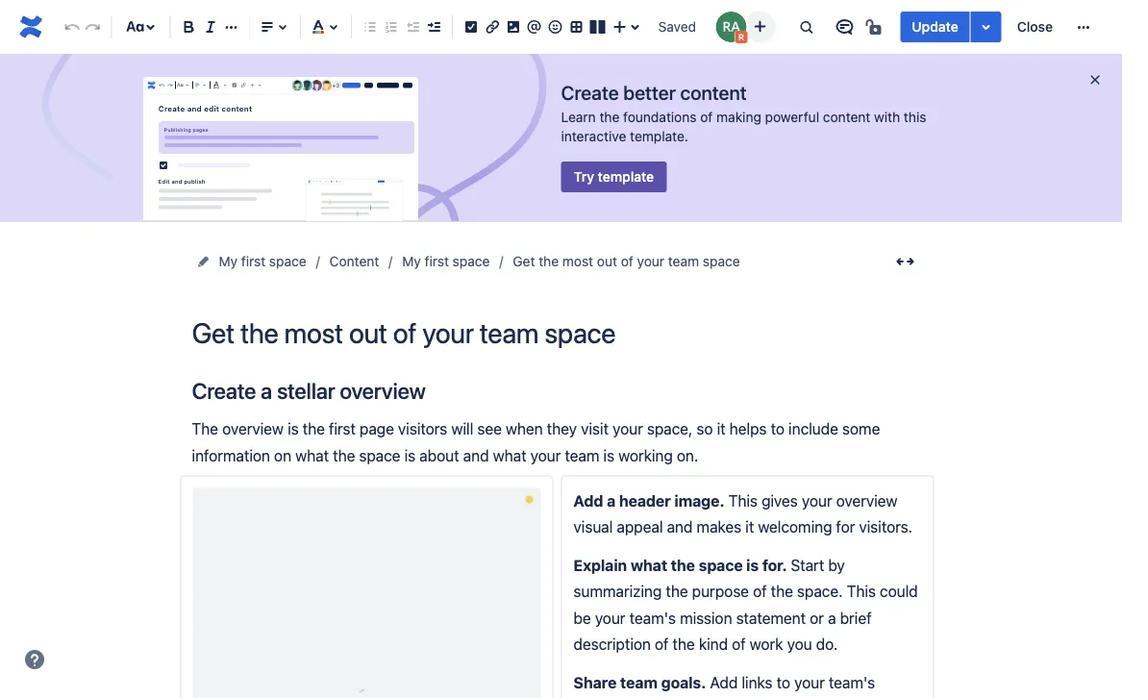 Task type: describe. For each thing, give the bounding box(es) containing it.
your right out
[[637, 254, 665, 269]]

explain
[[574, 556, 627, 574]]

welcoming
[[758, 518, 833, 537]]

page
[[360, 420, 394, 438]]

mention image
[[523, 15, 546, 38]]

add a header image.
[[574, 492, 725, 510]]

on
[[274, 446, 292, 465]]

could
[[880, 583, 918, 601]]

add image, video, or file image
[[502, 15, 525, 38]]

this
[[904, 109, 927, 125]]

summarizing
[[574, 583, 662, 601]]

try template button
[[561, 162, 667, 192]]

chevron down image for text color icon
[[221, 78, 230, 93]]

template
[[598, 169, 654, 185]]

work
[[750, 635, 784, 654]]

the left 'kind' on the bottom right of the page
[[673, 635, 695, 654]]

my first space for first my first space link from the right
[[402, 254, 490, 269]]

my for first my first space link from the right
[[402, 254, 421, 269]]

2 vertical spatial team
[[621, 673, 658, 692]]

they
[[547, 420, 577, 438]]

is down visit
[[604, 446, 615, 465]]

text style image
[[176, 78, 184, 93]]

outdent ⇧tab image
[[401, 15, 424, 38]]

your inside this gives your overview visual appeal and makes it welcoming for visitors.
[[802, 492, 833, 510]]

this inside this gives your overview visual appeal and makes it welcoming for visitors.
[[729, 492, 758, 510]]

more formatting image
[[220, 15, 243, 38]]

edit
[[159, 178, 170, 184]]

get
[[513, 254, 535, 269]]

0 horizontal spatial first
[[241, 254, 266, 269]]

create better content learn the foundations of making powerful content with this interactive template.
[[561, 81, 927, 144]]

chevron down image for plus image
[[256, 78, 264, 93]]

action item image
[[460, 15, 483, 38]]

include
[[789, 420, 839, 438]]

redo image
[[166, 78, 174, 93]]

do.
[[817, 635, 838, 654]]

of up statement
[[753, 583, 767, 601]]

get the most out of your team space
[[513, 254, 740, 269]]

so
[[697, 420, 713, 438]]

table image
[[565, 15, 588, 38]]

ruby anderson image
[[716, 12, 747, 42]]

share
[[574, 673, 617, 692]]

about
[[420, 446, 459, 465]]

and inside this gives your overview visual appeal and makes it welcoming for visitors.
[[667, 518, 693, 537]]

your down they
[[531, 446, 561, 465]]

create for create a stellar overview
[[192, 378, 256, 404]]

italic ⌘i image
[[199, 15, 222, 38]]

visit
[[581, 420, 609, 438]]

a for add
[[607, 492, 616, 510]]

create for create better content learn the foundations of making powerful content with this interactive template.
[[561, 81, 619, 103]]

invite to edit image
[[749, 15, 772, 38]]

making
[[717, 109, 762, 125]]

the right on
[[333, 446, 355, 465]]

powerful
[[766, 109, 820, 125]]

try
[[574, 169, 595, 185]]

statement
[[737, 609, 806, 627]]

template.
[[630, 128, 689, 144]]

stellar
[[277, 378, 335, 404]]

the down the for.
[[771, 583, 794, 601]]

interactive
[[561, 128, 627, 144]]

+3
[[332, 81, 340, 89]]

is up on
[[288, 420, 299, 438]]

1 vertical spatial team's
[[829, 673, 876, 692]]

the
[[192, 420, 218, 438]]

with
[[875, 109, 901, 125]]

text styles image
[[124, 15, 147, 38]]

your up working
[[613, 420, 643, 438]]

see
[[478, 420, 502, 438]]

layouts image
[[586, 15, 609, 38]]

is down visitors
[[405, 446, 416, 465]]

my for 1st my first space link from left
[[219, 254, 238, 269]]

space.
[[798, 583, 843, 601]]

kind
[[699, 635, 728, 654]]

most
[[563, 254, 594, 269]]

create and edit content
[[159, 104, 252, 113]]

the right get
[[539, 254, 559, 269]]

update button
[[901, 12, 971, 42]]

a inside the start by summarizing the purpose of the space. this could be your team's mission statement or a brief description of the kind of work you do.
[[828, 609, 837, 627]]

links
[[742, 673, 773, 692]]

pages
[[193, 127, 208, 133]]

start
[[791, 556, 825, 574]]

create a stellar overview
[[192, 378, 426, 404]]

bold ⌘b image
[[178, 15, 201, 38]]

this inside the start by summarizing the purpose of the space. this could be your team's mission statement or a brief description of the kind of work you do.
[[847, 583, 876, 601]]

learn
[[561, 109, 596, 125]]

make page full-width image
[[894, 250, 917, 273]]

on.
[[677, 446, 699, 465]]

Main content area, start typing to enter text. text field
[[180, 378, 935, 698]]

overview for this gives your overview visual appeal and makes it welcoming for visitors.
[[837, 492, 898, 510]]

header
[[620, 492, 671, 510]]

and inside the overview is the first page visitors will see when they visit your space, so it helps to include some information on what the space is about and what your team is working on.
[[463, 446, 489, 465]]

no restrictions image
[[864, 15, 887, 38]]

for
[[837, 518, 856, 537]]

close
[[1018, 19, 1054, 35]]

comment icon image
[[834, 15, 857, 38]]

and right edit
[[172, 178, 182, 184]]

content
[[330, 254, 379, 269]]

you
[[788, 635, 813, 654]]

move this page image
[[196, 254, 211, 269]]

the up purpose
[[671, 556, 696, 574]]

2 horizontal spatial what
[[631, 556, 668, 574]]

image.
[[675, 492, 725, 510]]

publishing
[[164, 127, 191, 133]]

first inside the overview is the first page visitors will see when they visit your space, so it helps to include some information on what the space is about and what your team is working on.
[[329, 420, 356, 438]]

some
[[843, 420, 881, 438]]

saved
[[659, 19, 697, 35]]

2 horizontal spatial first
[[425, 254, 449, 269]]

start by summarizing the purpose of the space. this could be your team's mission statement or a brief description of the kind of work you do.
[[574, 556, 922, 654]]

link image
[[240, 78, 248, 93]]



Task type: locate. For each thing, give the bounding box(es) containing it.
content left the with
[[823, 109, 871, 125]]

Give this page a title text field
[[192, 317, 923, 349]]

1 horizontal spatial first
[[329, 420, 356, 438]]

the down explain what the space is for.
[[666, 583, 688, 601]]

undo image
[[158, 78, 166, 93]]

information
[[192, 446, 270, 465]]

1 horizontal spatial overview
[[340, 378, 426, 404]]

align left image
[[256, 15, 279, 38]]

team's down summarizing
[[630, 609, 676, 627]]

1 horizontal spatial a
[[607, 492, 616, 510]]

update
[[912, 19, 959, 35]]

team right share
[[621, 673, 658, 692]]

the up interactive
[[600, 109, 620, 125]]

chevron down image
[[183, 78, 192, 93], [201, 78, 209, 93], [221, 78, 230, 93], [256, 78, 264, 93]]

create inside create better content learn the foundations of making powerful content with this interactive template.
[[561, 81, 619, 103]]

emoji image
[[544, 15, 567, 38]]

this
[[729, 492, 758, 510], [847, 583, 876, 601]]

dismiss image
[[1088, 72, 1104, 88]]

find and replace image
[[795, 15, 818, 38]]

0 vertical spatial to
[[771, 420, 785, 438]]

a left stellar
[[261, 378, 272, 404]]

checkbox image
[[231, 78, 239, 93], [156, 158, 171, 173]]

2 vertical spatial a
[[828, 609, 837, 627]]

1 horizontal spatial add
[[710, 673, 738, 692]]

overview
[[340, 378, 426, 404], [222, 420, 284, 438], [837, 492, 898, 510]]

and
[[187, 104, 202, 113], [172, 178, 182, 184], [463, 446, 489, 465], [667, 518, 693, 537]]

add up visual
[[574, 492, 604, 510]]

my first space link left get
[[402, 250, 490, 273]]

1 horizontal spatial my first space
[[402, 254, 490, 269]]

team's down the do.
[[829, 673, 876, 692]]

the down create a stellar overview
[[303, 420, 325, 438]]

my first space for 1st my first space link from left
[[219, 254, 307, 269]]

my first space right 'move this page' icon
[[219, 254, 307, 269]]

first
[[241, 254, 266, 269], [425, 254, 449, 269], [329, 420, 356, 438]]

my right content
[[402, 254, 421, 269]]

the overview is the first page visitors will see when they visit your space, so it helps to include some information on what the space is about and what your team is working on.
[[192, 420, 885, 465]]

add left links
[[710, 673, 738, 692]]

content down link icon
[[222, 104, 252, 113]]

it
[[717, 420, 726, 438], [746, 518, 754, 537]]

to inside the overview is the first page visitors will see when they visit your space, so it helps to include some information on what the space is about and what your team is working on.
[[771, 420, 785, 438]]

close button
[[1006, 12, 1065, 42]]

a
[[261, 378, 272, 404], [607, 492, 616, 510], [828, 609, 837, 627]]

1 horizontal spatial what
[[493, 446, 527, 465]]

be
[[574, 609, 591, 627]]

0 vertical spatial this
[[729, 492, 758, 510]]

brief
[[840, 609, 872, 627]]

team
[[669, 254, 700, 269], [565, 446, 600, 465], [621, 673, 658, 692]]

text color image
[[211, 78, 222, 93]]

to
[[771, 420, 785, 438], [777, 673, 791, 692]]

4 chevron down image from the left
[[256, 78, 264, 93]]

visual
[[574, 518, 613, 537]]

undo ⌘z image
[[60, 15, 84, 38]]

overview up visitors.
[[837, 492, 898, 510]]

visitors
[[398, 420, 448, 438]]

create for create and edit content
[[159, 104, 185, 113]]

create up publishing at the top of the page
[[159, 104, 185, 113]]

1 vertical spatial checkbox image
[[156, 158, 171, 173]]

adjust update settings image
[[975, 15, 998, 38]]

overview up information
[[222, 420, 284, 438]]

your
[[637, 254, 665, 269], [613, 420, 643, 438], [531, 446, 561, 465], [802, 492, 833, 510], [595, 609, 626, 627], [795, 673, 825, 692]]

link image
[[481, 15, 504, 38]]

2 my first space from the left
[[402, 254, 490, 269]]

1 horizontal spatial content
[[681, 81, 747, 103]]

publish
[[184, 178, 205, 184]]

the
[[600, 109, 620, 125], [539, 254, 559, 269], [303, 420, 325, 438], [333, 446, 355, 465], [671, 556, 696, 574], [666, 583, 688, 601], [771, 583, 794, 601], [673, 635, 695, 654]]

confluence image
[[15, 12, 46, 42], [15, 12, 46, 42]]

and left edit
[[187, 104, 202, 113]]

is left the for.
[[747, 556, 759, 574]]

0 vertical spatial it
[[717, 420, 726, 438]]

0 horizontal spatial content
[[222, 104, 252, 113]]

of up the goals.
[[655, 635, 669, 654]]

1 horizontal spatial team
[[621, 673, 658, 692]]

edit and publish
[[159, 178, 205, 184]]

makes
[[697, 518, 742, 537]]

publishing pages
[[164, 127, 208, 133]]

goals.
[[662, 673, 707, 692]]

0 vertical spatial a
[[261, 378, 272, 404]]

and down image.
[[667, 518, 693, 537]]

of
[[701, 109, 713, 125], [621, 254, 634, 269], [753, 583, 767, 601], [655, 635, 669, 654], [732, 635, 746, 654]]

share team goals. add links to your team's
[[574, 673, 880, 692]]

0 vertical spatial checkbox image
[[231, 78, 239, 93]]

working
[[619, 446, 673, 465]]

team's inside the start by summarizing the purpose of the space. this could be your team's mission statement or a brief description of the kind of work you do.
[[630, 609, 676, 627]]

1 vertical spatial create
[[159, 104, 185, 113]]

space
[[269, 254, 307, 269], [453, 254, 490, 269], [703, 254, 740, 269], [359, 446, 401, 465], [699, 556, 743, 574]]

for.
[[763, 556, 788, 574]]

my
[[219, 254, 238, 269], [402, 254, 421, 269]]

overview inside the overview is the first page visitors will see when they visit your space, so it helps to include some information on what the space is about and what your team is working on.
[[222, 420, 284, 438]]

your up description
[[595, 609, 626, 627]]

0 vertical spatial create
[[561, 81, 619, 103]]

1 vertical spatial a
[[607, 492, 616, 510]]

of left the making
[[701, 109, 713, 125]]

out
[[597, 254, 618, 269]]

1 vertical spatial to
[[777, 673, 791, 692]]

0 horizontal spatial checkbox image
[[156, 158, 171, 173]]

redo ⌘⇧z image
[[81, 15, 105, 38]]

gives
[[762, 492, 798, 510]]

it right so
[[717, 420, 726, 438]]

a for create
[[261, 378, 272, 404]]

2 horizontal spatial a
[[828, 609, 837, 627]]

or
[[810, 609, 824, 627]]

overview for create a stellar overview
[[340, 378, 426, 404]]

2 chevron down image from the left
[[201, 78, 209, 93]]

it inside the overview is the first page visitors will see when they visit your space, so it helps to include some information on what the space is about and what your team is working on.
[[717, 420, 726, 438]]

what down when
[[493, 446, 527, 465]]

2 vertical spatial create
[[192, 378, 256, 404]]

align left image
[[193, 78, 202, 93]]

0 vertical spatial team's
[[630, 609, 676, 627]]

help image
[[23, 648, 46, 672]]

content up the making
[[681, 81, 747, 103]]

1 horizontal spatial it
[[746, 518, 754, 537]]

2 my from the left
[[402, 254, 421, 269]]

0 horizontal spatial my
[[219, 254, 238, 269]]

your down you
[[795, 673, 825, 692]]

1 my first space from the left
[[219, 254, 307, 269]]

team's
[[630, 609, 676, 627], [829, 673, 876, 692]]

of right 'kind' on the bottom right of the page
[[732, 635, 746, 654]]

try template
[[574, 169, 654, 185]]

0 horizontal spatial overview
[[222, 420, 284, 438]]

to right links
[[777, 673, 791, 692]]

chevron down image right link icon
[[256, 78, 264, 93]]

1 my first space link from the left
[[219, 250, 307, 273]]

team inside the overview is the first page visitors will see when they visit your space, so it helps to include some information on what the space is about and what your team is working on.
[[565, 446, 600, 465]]

0 horizontal spatial team
[[565, 446, 600, 465]]

create up the
[[192, 378, 256, 404]]

get the most out of your team space link
[[513, 250, 740, 273]]

this gives your overview visual appeal and makes it welcoming for visitors.
[[574, 492, 913, 537]]

confluence icon image
[[146, 80, 157, 91]]

edit
[[204, 104, 219, 113]]

better
[[624, 81, 676, 103]]

create inside main content area, start typing to enter text. text field
[[192, 378, 256, 404]]

the inside create better content learn the foundations of making powerful content with this interactive template.
[[600, 109, 620, 125]]

chevron down image for text style icon
[[183, 78, 192, 93]]

2 horizontal spatial team
[[669, 254, 700, 269]]

what down "appeal"
[[631, 556, 668, 574]]

first left page
[[329, 420, 356, 438]]

2 my first space link from the left
[[402, 250, 490, 273]]

and down see
[[463, 446, 489, 465]]

will
[[452, 420, 474, 438]]

visitors.
[[860, 518, 913, 537]]

what
[[295, 446, 329, 465], [493, 446, 527, 465], [631, 556, 668, 574]]

1 horizontal spatial my
[[402, 254, 421, 269]]

purpose
[[692, 583, 750, 601]]

chevron down image left link icon
[[221, 78, 230, 93]]

1 chevron down image from the left
[[183, 78, 192, 93]]

your up welcoming at the bottom of the page
[[802, 492, 833, 510]]

1 vertical spatial overview
[[222, 420, 284, 438]]

by
[[829, 556, 846, 574]]

1 horizontal spatial team's
[[829, 673, 876, 692]]

helps
[[730, 420, 767, 438]]

0 horizontal spatial team's
[[630, 609, 676, 627]]

2 horizontal spatial create
[[561, 81, 619, 103]]

add
[[574, 492, 604, 510], [710, 673, 738, 692]]

first right 'move this page' icon
[[241, 254, 266, 269]]

0 horizontal spatial what
[[295, 446, 329, 465]]

1 vertical spatial it
[[746, 518, 754, 537]]

my first space link right 'move this page' icon
[[219, 250, 307, 273]]

of right out
[[621, 254, 634, 269]]

chevron down image left text color icon
[[201, 78, 209, 93]]

more image
[[1073, 15, 1096, 38]]

0 horizontal spatial create
[[159, 104, 185, 113]]

2 horizontal spatial overview
[[837, 492, 898, 510]]

1 vertical spatial add
[[710, 673, 738, 692]]

what right on
[[295, 446, 329, 465]]

content
[[681, 81, 747, 103], [222, 104, 252, 113], [823, 109, 871, 125]]

numbered list ⌘⇧7 image
[[380, 15, 403, 38]]

2 horizontal spatial content
[[823, 109, 871, 125]]

1 horizontal spatial this
[[847, 583, 876, 601]]

this up brief
[[847, 583, 876, 601]]

bullet list ⌘⇧8 image
[[359, 15, 382, 38]]

space inside the overview is the first page visitors will see when they visit your space, so it helps to include some information on what the space is about and what your team is working on.
[[359, 446, 401, 465]]

0 vertical spatial add
[[574, 492, 604, 510]]

1 vertical spatial team
[[565, 446, 600, 465]]

mission
[[680, 609, 733, 627]]

a up visual
[[607, 492, 616, 510]]

0 horizontal spatial a
[[261, 378, 272, 404]]

0 horizontal spatial my first space link
[[219, 250, 307, 273]]

this up makes
[[729, 492, 758, 510]]

my first space link
[[219, 250, 307, 273], [402, 250, 490, 273]]

team right out
[[669, 254, 700, 269]]

checkbox image up edit
[[156, 158, 171, 173]]

chevron down image left align left icon at the top of page
[[183, 78, 192, 93]]

create
[[561, 81, 619, 103], [159, 104, 185, 113], [192, 378, 256, 404]]

your inside the start by summarizing the purpose of the space. this could be your team's mission statement or a brief description of the kind of work you do.
[[595, 609, 626, 627]]

of inside create better content learn the foundations of making powerful content with this interactive template.
[[701, 109, 713, 125]]

chevron down image for align left icon at the top of page
[[201, 78, 209, 93]]

1 horizontal spatial checkbox image
[[231, 78, 239, 93]]

space,
[[647, 420, 693, 438]]

1 horizontal spatial create
[[192, 378, 256, 404]]

appeal
[[617, 518, 663, 537]]

1 my from the left
[[219, 254, 238, 269]]

a right or
[[828, 609, 837, 627]]

2 vertical spatial overview
[[837, 492, 898, 510]]

1 vertical spatial this
[[847, 583, 876, 601]]

my right 'move this page' icon
[[219, 254, 238, 269]]

explain what the space is for.
[[574, 556, 791, 574]]

my first space left get
[[402, 254, 490, 269]]

0 horizontal spatial my first space
[[219, 254, 307, 269]]

plus image
[[249, 78, 257, 93]]

is
[[288, 420, 299, 438], [405, 446, 416, 465], [604, 446, 615, 465], [747, 556, 759, 574]]

to right helps
[[771, 420, 785, 438]]

description
[[574, 635, 651, 654]]

when
[[506, 420, 543, 438]]

1 horizontal spatial my first space link
[[402, 250, 490, 273]]

overview up page
[[340, 378, 426, 404]]

0 vertical spatial team
[[669, 254, 700, 269]]

foundations
[[624, 109, 697, 125]]

overview inside this gives your overview visual appeal and makes it welcoming for visitors.
[[837, 492, 898, 510]]

3 chevron down image from the left
[[221, 78, 230, 93]]

create up learn in the top of the page
[[561, 81, 619, 103]]

0 horizontal spatial it
[[717, 420, 726, 438]]

team down visit
[[565, 446, 600, 465]]

0 horizontal spatial add
[[574, 492, 604, 510]]

indent tab image
[[423, 15, 446, 38]]

content link
[[330, 250, 379, 273]]

checkbox image left link icon
[[231, 78, 239, 93]]

0 vertical spatial overview
[[340, 378, 426, 404]]

it inside this gives your overview visual appeal and makes it welcoming for visitors.
[[746, 518, 754, 537]]

0 horizontal spatial this
[[729, 492, 758, 510]]

first right content
[[425, 254, 449, 269]]

it right makes
[[746, 518, 754, 537]]



Task type: vqa. For each thing, say whether or not it's contained in the screenshot.
HIGHLIGHT
no



